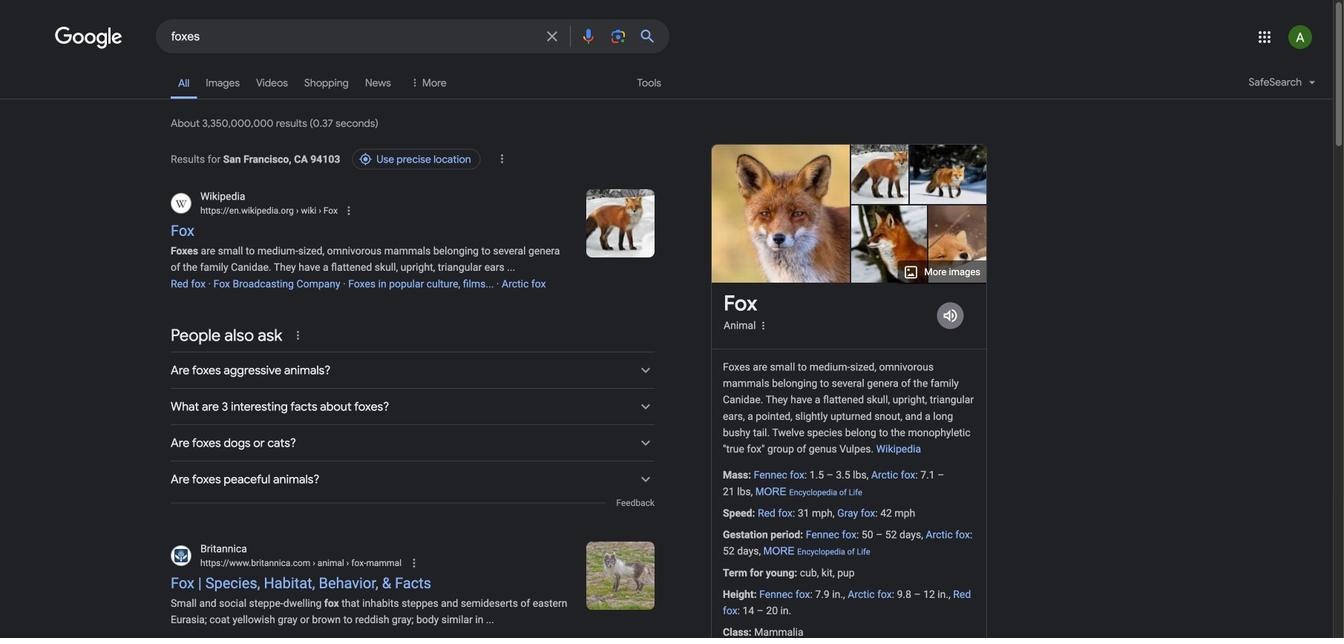 Task type: locate. For each thing, give the bounding box(es) containing it.
heading
[[724, 292, 758, 316]]

red fox | diet, behavior, & adaptations | britannica image
[[910, 145, 1003, 204]]

None text field
[[311, 558, 402, 569]]

navigation
[[0, 65, 1334, 108]]

foxes from en.wikipedia.org image
[[587, 189, 655, 258]]

species spotlight - red fox (u.s. national park service) image
[[852, 206, 927, 284]]

Search text field
[[172, 28, 535, 47]]

fox - wikipedia image
[[844, 145, 924, 204]]

None text field
[[200, 204, 338, 218], [294, 206, 338, 216], [200, 557, 402, 570], [200, 204, 338, 218], [294, 206, 338, 216], [200, 557, 402, 570]]

None search field
[[0, 19, 670, 53]]

more options image
[[758, 320, 770, 332]]

red fox | national geographic image
[[929, 206, 987, 293]]

more options image
[[756, 319, 771, 333]]

search by voice image
[[580, 27, 598, 45]]



Task type: describe. For each thing, give the bounding box(es) containing it.
google image
[[55, 27, 123, 49]]

foxes from www.britannica.com image
[[587, 542, 655, 610]]

search by image image
[[610, 27, 627, 45]]



Task type: vqa. For each thing, say whether or not it's contained in the screenshot.
Visit
no



